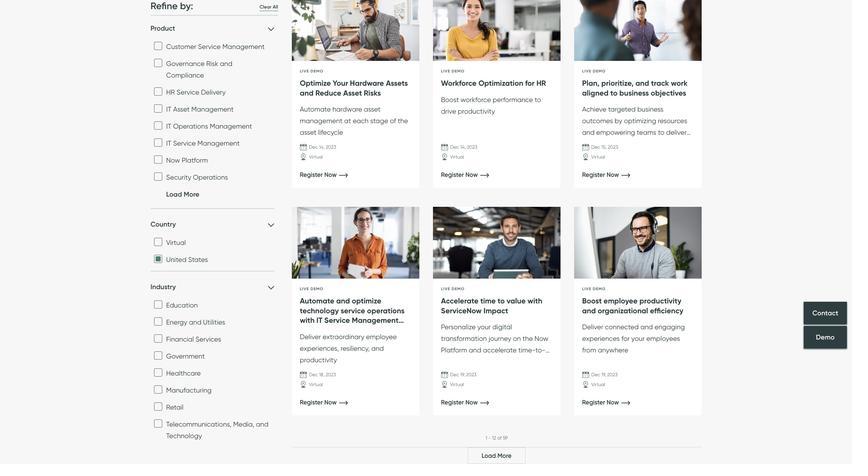 Task type: locate. For each thing, give the bounding box(es) containing it.
0 vertical spatial for
[[525, 79, 535, 88]]

0 horizontal spatial with
[[300, 316, 315, 325]]

2 horizontal spatial productivity
[[640, 296, 682, 306]]

load more down 1 - 12 of 59
[[482, 452, 512, 460]]

business inside achieve targeted business outcomes by optimizing resources and empowering teams to deliver value faster
[[638, 105, 664, 113]]

0 horizontal spatial deliver
[[300, 333, 321, 341]]

service up risk
[[198, 43, 221, 51]]

education
[[166, 301, 198, 309]]

it service management
[[166, 139, 240, 147]]

of right '12'
[[498, 435, 502, 441]]

1 vertical spatial productivity
[[640, 296, 682, 306]]

to down prioritize,
[[611, 88, 618, 98]]

energy and utilities option
[[154, 318, 162, 326]]

1 vertical spatial boost
[[582, 296, 602, 306]]

workforce optimization for hr
[[441, 79, 546, 88]]

value left the 15,
[[582, 140, 599, 148]]

product button
[[151, 24, 274, 33]]

retail
[[166, 403, 184, 412]]

0 vertical spatial hr
[[537, 79, 546, 88]]

service for customer
[[198, 43, 221, 51]]

0 horizontal spatial boost
[[441, 96, 459, 104]]

0 horizontal spatial employee
[[366, 333, 397, 341]]

platform up security operations
[[182, 156, 208, 165]]

0 horizontal spatial now
[[166, 156, 180, 165]]

productivity down the experiences,
[[300, 356, 337, 364]]

targeted
[[608, 105, 636, 113]]

of inside "automate hardware asset management at each stage of the asset lifecycle"
[[390, 117, 396, 125]]

and down outcomes
[[582, 128, 595, 137]]

industry
[[151, 283, 176, 291]]

value inside achieve targeted business outcomes by optimizing resources and empowering teams to deliver value faster
[[582, 140, 599, 148]]

now
[[166, 156, 180, 165], [535, 335, 549, 343]]

boost workforce performance to drive productivity
[[441, 96, 541, 115]]

1 automate from the top
[[300, 105, 331, 113]]

1 horizontal spatial asset
[[343, 88, 362, 98]]

live for plan, prioritize, and track work aligned to business objectives
[[582, 68, 592, 74]]

0 vertical spatial more
[[184, 190, 199, 199]]

live for workforce optimization for hr
[[441, 68, 450, 74]]

business up optimizing at the top
[[638, 105, 664, 113]]

0 horizontal spatial more
[[184, 190, 199, 199]]

1 vertical spatial with
[[300, 316, 315, 325]]

dec for plan, prioritize, and track work aligned to business objectives
[[592, 144, 600, 150]]

19, for boost employee productivity and organizational efficiency
[[602, 372, 606, 378]]

2 dec 14, 2023 from the left
[[450, 144, 478, 150]]

and inside the governance risk and compliance
[[220, 60, 232, 68]]

value
[[582, 140, 599, 148], [507, 296, 526, 306], [441, 358, 458, 366]]

1 vertical spatial automate
[[300, 296, 335, 306]]

business down prioritize,
[[620, 88, 649, 98]]

asset up "stage"
[[364, 105, 381, 113]]

and up employees
[[641, 323, 653, 331]]

for down connected
[[622, 335, 630, 343]]

of right "stage"
[[390, 117, 396, 125]]

empowering
[[597, 128, 635, 137]]

1 vertical spatial load
[[482, 452, 496, 460]]

1 horizontal spatial 14,
[[460, 144, 466, 150]]

1 14, from the left
[[319, 144, 325, 150]]

refine by:
[[151, 0, 193, 12]]

operations down it asset management
[[173, 122, 208, 130]]

0 vertical spatial with
[[528, 296, 543, 306]]

load more
[[166, 190, 199, 199], [482, 452, 512, 460]]

services
[[196, 335, 221, 344]]

deliver up the experiences
[[582, 323, 604, 331]]

boost inside boost employee productivity and organizational efficiency
[[582, 296, 602, 306]]

demo up the workforce
[[452, 68, 465, 74]]

0 vertical spatial platform
[[182, 156, 208, 165]]

platform inside 'personalize your digital transformation journey on the now platform and accelerate time-to- value'
[[441, 346, 467, 354]]

journey
[[489, 335, 511, 343]]

security operations option
[[154, 173, 162, 181]]

virtual
[[309, 154, 323, 160], [450, 154, 464, 160], [592, 154, 605, 160], [166, 239, 186, 247], [309, 382, 323, 388], [450, 382, 464, 388], [592, 382, 605, 388]]

clear all
[[260, 4, 278, 10]]

virtual for plan, prioritize, and track work aligned to business objectives
[[592, 154, 605, 160]]

1 vertical spatial load more button
[[468, 448, 526, 464]]

prioritize,
[[602, 79, 634, 88]]

1 horizontal spatial employee
[[604, 296, 638, 306]]

asset
[[343, 88, 362, 98], [173, 105, 190, 113]]

automate hardware asset management at each stage of the asset lifecycle
[[300, 105, 408, 137]]

at
[[344, 117, 351, 125]]

and up the experiences
[[582, 306, 596, 315]]

to inside plan, prioritize, and track work aligned to business objectives
[[611, 88, 618, 98]]

automate
[[300, 105, 331, 113], [300, 296, 335, 306]]

0 vertical spatial boost
[[441, 96, 459, 104]]

for inside deliver connected and engaging experiences for your employees from anywhere
[[622, 335, 630, 343]]

0 horizontal spatial load
[[166, 190, 182, 199]]

automate up technology
[[300, 296, 335, 306]]

it for it operations management
[[166, 122, 171, 130]]

0 horizontal spatial load more button
[[154, 189, 199, 200]]

service up extraordinary
[[325, 316, 350, 325]]

resources
[[658, 117, 688, 125]]

operations
[[367, 306, 405, 315]]

0 vertical spatial load
[[166, 190, 182, 199]]

it for it service management
[[166, 139, 171, 147]]

boost for organizational
[[582, 296, 602, 306]]

1 horizontal spatial platform
[[441, 346, 467, 354]]

and up service
[[336, 296, 350, 306]]

energy
[[166, 318, 187, 326]]

0 vertical spatial your
[[478, 323, 491, 331]]

financial services option
[[154, 335, 162, 343]]

live demo for workforce optimization for hr
[[441, 68, 465, 74]]

dec 19, 2023
[[450, 372, 477, 378], [592, 372, 618, 378]]

0 vertical spatial load more
[[166, 190, 199, 199]]

boost up organizational
[[582, 296, 602, 306]]

accelerate time to value with servicenow impact
[[441, 296, 543, 315]]

0 vertical spatial productivity
[[458, 107, 495, 115]]

virtual for optimize your hardware assets and reduce asset risks
[[309, 154, 323, 160]]

1 horizontal spatial now
[[535, 335, 549, 343]]

accelerate
[[483, 346, 517, 354]]

experiences,
[[300, 344, 339, 353]]

to right performance
[[535, 96, 541, 104]]

productivity up the efficiency
[[640, 296, 682, 306]]

2 vertical spatial value
[[441, 358, 458, 366]]

employee up organizational
[[604, 296, 638, 306]]

load more for rightmost load more button
[[482, 452, 512, 460]]

more for rightmost load more button
[[498, 452, 512, 460]]

0 horizontal spatial load more
[[166, 190, 199, 199]]

demo up organizational
[[593, 286, 606, 291]]

demo up optimize
[[311, 68, 324, 74]]

1 vertical spatial business
[[638, 105, 664, 113]]

2023 for boost employee productivity and organizational efficiency
[[607, 372, 618, 378]]

demo for accelerate time to value with servicenow impact
[[452, 286, 465, 291]]

to inside achieve targeted business outcomes by optimizing resources and empowering teams to deliver value faster
[[658, 128, 665, 137]]

performance
[[493, 96, 533, 104]]

1 horizontal spatial load more
[[482, 452, 512, 460]]

1 vertical spatial employee
[[366, 333, 397, 341]]

live
[[300, 68, 309, 74], [441, 68, 450, 74], [582, 68, 592, 74], [300, 286, 309, 291], [441, 286, 450, 291], [582, 286, 592, 291]]

the
[[398, 117, 408, 125], [523, 335, 533, 343]]

retail option
[[154, 403, 162, 411]]

customer service management option
[[154, 42, 162, 50]]

to up impact
[[498, 296, 505, 306]]

0 vertical spatial asset
[[364, 105, 381, 113]]

your
[[478, 323, 491, 331], [632, 335, 645, 343]]

drive
[[441, 107, 456, 115]]

value inside 'personalize your digital transformation journey on the now platform and accelerate time-to- value'
[[441, 358, 458, 366]]

deliver inside deliver connected and engaging experiences for your employees from anywhere
[[582, 323, 604, 331]]

0 vertical spatial load more button
[[154, 189, 199, 200]]

0 vertical spatial operations
[[173, 122, 208, 130]]

1 horizontal spatial productivity
[[458, 107, 495, 115]]

the right "stage"
[[398, 117, 408, 125]]

load down security
[[166, 190, 182, 199]]

load
[[166, 190, 182, 199], [482, 452, 496, 460]]

technology
[[166, 432, 202, 440]]

1 vertical spatial the
[[523, 335, 533, 343]]

1 horizontal spatial the
[[523, 335, 533, 343]]

it right it asset management "option"
[[166, 105, 171, 113]]

dec for workforce optimization for hr
[[450, 144, 459, 150]]

2 14, from the left
[[460, 144, 466, 150]]

1 horizontal spatial deliver
[[582, 323, 604, 331]]

your down connected
[[632, 335, 645, 343]]

0 horizontal spatial dec 19, 2023
[[450, 372, 477, 378]]

boost inside boost workforce performance to drive productivity
[[441, 96, 459, 104]]

your inside deliver connected and engaging experiences for your employees from anywhere
[[632, 335, 645, 343]]

optimize
[[300, 79, 331, 88]]

load more down security
[[166, 190, 199, 199]]

deliver
[[582, 323, 604, 331], [300, 333, 321, 341]]

accelerate
[[441, 296, 479, 306]]

1 horizontal spatial value
[[507, 296, 526, 306]]

1 vertical spatial now
[[535, 335, 549, 343]]

0 horizontal spatial 14,
[[319, 144, 325, 150]]

1 vertical spatial your
[[632, 335, 645, 343]]

1 vertical spatial operations
[[193, 173, 228, 182]]

12
[[492, 435, 496, 441]]

1 horizontal spatial dec 14, 2023
[[450, 144, 478, 150]]

0 vertical spatial of
[[390, 117, 396, 125]]

0 horizontal spatial hr
[[166, 88, 175, 96]]

it
[[166, 105, 171, 113], [166, 122, 171, 130], [166, 139, 171, 147], [317, 316, 323, 325]]

with inside "accelerate time to value with servicenow impact"
[[528, 296, 543, 306]]

load more button down security
[[154, 189, 199, 200]]

it for it asset management
[[166, 105, 171, 113]]

0 horizontal spatial asset
[[173, 105, 190, 113]]

1 vertical spatial load more
[[482, 452, 512, 460]]

automate for technology
[[300, 296, 335, 306]]

deliver
[[666, 128, 687, 137]]

dec 15, 2023
[[592, 144, 618, 150]]

2 automate from the top
[[300, 296, 335, 306]]

load down -
[[482, 452, 496, 460]]

live demo for boost employee productivity and organizational efficiency
[[582, 286, 606, 291]]

management for it operations management
[[210, 122, 252, 130]]

productivity down workforce
[[458, 107, 495, 115]]

telecommunications,
[[166, 420, 232, 429]]

to right teams
[[658, 128, 665, 137]]

now right now platform option
[[166, 156, 180, 165]]

efficiency
[[650, 306, 684, 315]]

employees
[[647, 335, 680, 343]]

the inside 'personalize your digital transformation journey on the now platform and accelerate time-to- value'
[[523, 335, 533, 343]]

0 vertical spatial value
[[582, 140, 599, 148]]

objectives
[[651, 88, 687, 98]]

operations down "now platform" at the left
[[193, 173, 228, 182]]

boost employee productivity and organizational efficiency
[[582, 296, 684, 315]]

the right on
[[523, 335, 533, 343]]

operations for security
[[193, 173, 228, 182]]

value down the transformation
[[441, 358, 458, 366]]

14, for workforce optimization for hr
[[460, 144, 466, 150]]

14,
[[319, 144, 325, 150], [460, 144, 466, 150]]

2023
[[326, 144, 336, 150], [467, 144, 478, 150], [608, 144, 618, 150], [326, 372, 336, 378], [466, 372, 477, 378], [607, 372, 618, 378]]

1 horizontal spatial more
[[498, 452, 512, 460]]

the inside "automate hardware asset management at each stage of the asset lifecycle"
[[398, 117, 408, 125]]

automate inside automate and optimize technology service operations with it service management pro deliver extraordinary employee experiences, resiliency, and productivity
[[300, 296, 335, 306]]

and left track
[[636, 79, 649, 88]]

and right media,
[[256, 420, 269, 429]]

1 horizontal spatial boost
[[582, 296, 602, 306]]

load more for the leftmost load more button
[[166, 190, 199, 199]]

1 vertical spatial for
[[622, 335, 630, 343]]

for up performance
[[525, 79, 535, 88]]

1 dec 19, 2023 from the left
[[450, 372, 477, 378]]

it operations management
[[166, 122, 252, 130]]

0 vertical spatial employee
[[604, 296, 638, 306]]

asset down management
[[300, 128, 317, 137]]

boost up drive on the top of page
[[441, 96, 459, 104]]

manufacturing
[[166, 386, 212, 395]]

service inside automate and optimize technology service operations with it service management pro deliver extraordinary employee experiences, resiliency, and productivity
[[325, 316, 350, 325]]

service up "now platform" at the left
[[173, 139, 196, 147]]

14, for optimize your hardware assets and reduce asset risks
[[319, 144, 325, 150]]

it right it operations management option
[[166, 122, 171, 130]]

more
[[184, 190, 199, 199], [498, 452, 512, 460]]

it right 'it service management' "option"
[[166, 139, 171, 147]]

management for it asset management
[[191, 105, 234, 113]]

demo
[[311, 68, 324, 74], [452, 68, 465, 74], [593, 68, 606, 74], [311, 286, 324, 291], [452, 286, 465, 291], [593, 286, 606, 291]]

0 vertical spatial automate
[[300, 105, 331, 113]]

2 dec 19, 2023 from the left
[[592, 372, 618, 378]]

1 horizontal spatial your
[[632, 335, 645, 343]]

employee down operations
[[366, 333, 397, 341]]

your left digital
[[478, 323, 491, 331]]

to inside "accelerate time to value with servicenow impact"
[[498, 296, 505, 306]]

and inside telecommunications, media, and technology
[[256, 420, 269, 429]]

live for automate and optimize technology service operations with it service management pro
[[300, 286, 309, 291]]

financial services
[[166, 335, 221, 344]]

1 horizontal spatial with
[[528, 296, 543, 306]]

0 vertical spatial the
[[398, 117, 408, 125]]

value inside "accelerate time to value with servicenow impact"
[[507, 296, 526, 306]]

1 vertical spatial value
[[507, 296, 526, 306]]

asset down hr service delivery
[[173, 105, 190, 113]]

demo up accelerate
[[452, 286, 465, 291]]

operations for it
[[173, 122, 208, 130]]

automate up management
[[300, 105, 331, 113]]

and down the transformation
[[469, 346, 481, 354]]

1 vertical spatial deliver
[[300, 333, 321, 341]]

1 horizontal spatial hr
[[537, 79, 546, 88]]

country button
[[151, 220, 274, 229]]

with inside automate and optimize technology service operations with it service management pro deliver extraordinary employee experiences, resiliency, and productivity
[[300, 316, 315, 325]]

0 horizontal spatial dec 14, 2023
[[309, 144, 336, 150]]

impact
[[484, 306, 508, 315]]

demo up plan,
[[593, 68, 606, 74]]

more down security operations
[[184, 190, 199, 199]]

now up to-
[[535, 335, 549, 343]]

live demo for automate and optimize technology service operations with it service management pro
[[300, 286, 324, 291]]

1 19, from the left
[[460, 372, 465, 378]]

2 vertical spatial productivity
[[300, 356, 337, 364]]

customer service management
[[166, 43, 265, 51]]

dec 19, 2023 for boost employee productivity and organizational efficiency
[[592, 372, 618, 378]]

more for the leftmost load more button
[[184, 190, 199, 199]]

0 horizontal spatial your
[[478, 323, 491, 331]]

work
[[671, 79, 688, 88]]

dec
[[309, 144, 318, 150], [450, 144, 459, 150], [592, 144, 600, 150], [309, 372, 318, 378], [450, 372, 459, 378], [592, 372, 600, 378]]

service down the compliance
[[177, 88, 199, 96]]

demo up technology
[[311, 286, 324, 291]]

0 vertical spatial deliver
[[582, 323, 604, 331]]

deliver up the experiences,
[[300, 333, 321, 341]]

0 vertical spatial asset
[[343, 88, 362, 98]]

0 horizontal spatial productivity
[[300, 356, 337, 364]]

virtual for boost employee productivity and organizational efficiency
[[592, 382, 605, 388]]

0 horizontal spatial of
[[390, 117, 396, 125]]

virtual for workforce optimization for hr
[[450, 154, 464, 160]]

go to servicenow account image
[[697, 9, 705, 18]]

1 vertical spatial more
[[498, 452, 512, 460]]

19,
[[460, 372, 465, 378], [602, 372, 606, 378]]

1 horizontal spatial 19,
[[602, 372, 606, 378]]

asset inside optimize your hardware assets and reduce asset risks
[[343, 88, 362, 98]]

productivity
[[458, 107, 495, 115], [640, 296, 682, 306], [300, 356, 337, 364]]

1 vertical spatial of
[[498, 435, 502, 441]]

load more button down 1 - 12 of 59
[[468, 448, 526, 464]]

service
[[198, 43, 221, 51], [177, 88, 199, 96], [173, 139, 196, 147], [325, 316, 350, 325]]

and inside deliver connected and engaging experiences for your employees from anywhere
[[641, 323, 653, 331]]

it down technology
[[317, 316, 323, 325]]

1 horizontal spatial asset
[[364, 105, 381, 113]]

0 horizontal spatial asset
[[300, 128, 317, 137]]

1 horizontal spatial load
[[482, 452, 496, 460]]

1 vertical spatial platform
[[441, 346, 467, 354]]

0 horizontal spatial value
[[441, 358, 458, 366]]

1 horizontal spatial dec 19, 2023
[[592, 372, 618, 378]]

2023 for optimize your hardware assets and reduce asset risks
[[326, 144, 336, 150]]

automate inside "automate hardware asset management at each stage of the asset lifecycle"
[[300, 105, 331, 113]]

anywhere
[[598, 346, 629, 354]]

product
[[151, 24, 175, 32]]

your inside 'personalize your digital transformation journey on the now platform and accelerate time-to- value'
[[478, 323, 491, 331]]

0 horizontal spatial the
[[398, 117, 408, 125]]

hardware
[[333, 105, 362, 113]]

automate for management
[[300, 105, 331, 113]]

hr
[[537, 79, 546, 88], [166, 88, 175, 96]]

2 19, from the left
[[602, 372, 606, 378]]

value up impact
[[507, 296, 526, 306]]

hr service delivery option
[[154, 88, 162, 96]]

0 vertical spatial business
[[620, 88, 649, 98]]

optimizing
[[624, 117, 657, 125]]

1 horizontal spatial for
[[622, 335, 630, 343]]

demo for optimize your hardware assets and reduce asset risks
[[311, 68, 324, 74]]

1 dec 14, 2023 from the left
[[309, 144, 336, 150]]

manufacturing option
[[154, 386, 162, 394]]

hr service delivery
[[166, 88, 226, 96]]

2 horizontal spatial value
[[582, 140, 599, 148]]

digital
[[493, 323, 512, 331]]

and down optimize
[[300, 88, 314, 98]]

platform down the transformation
[[441, 346, 467, 354]]

and inside optimize your hardware assets and reduce asset risks
[[300, 88, 314, 98]]

2023 for automate and optimize technology service operations with it service management pro
[[326, 372, 336, 378]]

for
[[525, 79, 535, 88], [622, 335, 630, 343]]

0 horizontal spatial 19,
[[460, 372, 465, 378]]

more down 59
[[498, 452, 512, 460]]

dec for boost employee productivity and organizational efficiency
[[592, 372, 600, 378]]

and right risk
[[220, 60, 232, 68]]

asset down your
[[343, 88, 362, 98]]



Task type: describe. For each thing, give the bounding box(es) containing it.
utilities
[[203, 318, 225, 326]]

1 horizontal spatial of
[[498, 435, 502, 441]]

dec 14, 2023 for optimize your hardware assets and reduce asset risks
[[309, 144, 336, 150]]

aligned
[[582, 88, 609, 98]]

experiences
[[582, 335, 620, 343]]

live demo for plan, prioritize, and track work aligned to business objectives
[[582, 68, 606, 74]]

security
[[166, 173, 191, 182]]

government option
[[154, 352, 162, 360]]

2023 for workforce optimization for hr
[[467, 144, 478, 150]]

to inside boost workforce performance to drive productivity
[[535, 96, 541, 104]]

productivity inside boost employee productivity and organizational efficiency
[[640, 296, 682, 306]]

dec 19, 2023 for accelerate time to value with servicenow impact
[[450, 372, 477, 378]]

demo for automate and optimize technology service operations with it service management pro
[[311, 286, 324, 291]]

stage
[[370, 117, 388, 125]]

risks
[[364, 88, 381, 98]]

connected
[[605, 323, 639, 331]]

outcomes
[[582, 117, 613, 125]]

15,
[[602, 144, 607, 150]]

18,
[[319, 372, 325, 378]]

extraordinary
[[323, 333, 365, 341]]

now inside 'personalize your digital transformation journey on the now platform and accelerate time-to- value'
[[535, 335, 549, 343]]

it operations management option
[[154, 122, 162, 130]]

1 vertical spatial hr
[[166, 88, 175, 96]]

energy and utilities
[[166, 318, 225, 326]]

management
[[300, 117, 343, 125]]

live demo for optimize your hardware assets and reduce asset risks
[[300, 68, 324, 74]]

business inside plan, prioritize, and track work aligned to business objectives
[[620, 88, 649, 98]]

personalize your digital transformation journey on the now platform and accelerate time-to- value
[[441, 323, 549, 366]]

productivity inside automate and optimize technology service operations with it service management pro deliver extraordinary employee experiences, resiliency, and productivity
[[300, 356, 337, 364]]

to-
[[536, 346, 546, 354]]

achieve targeted business outcomes by optimizing resources and empowering teams to deliver value faster
[[582, 105, 688, 148]]

telecommunications, media, and technology
[[166, 420, 269, 440]]

1 - 12 of 59
[[486, 435, 508, 441]]

security operations
[[166, 173, 228, 182]]

optimize your hardware assets and reduce asset risks
[[300, 79, 408, 98]]

track
[[651, 79, 669, 88]]

governance risk and compliance
[[166, 60, 232, 79]]

it asset management option
[[154, 105, 162, 113]]

and inside boost employee productivity and organizational efficiency
[[582, 306, 596, 315]]

healthcare
[[166, 369, 201, 378]]

employee inside boost employee productivity and organizational efficiency
[[604, 296, 638, 306]]

live demo for accelerate time to value with servicenow impact
[[441, 286, 465, 291]]

dec for accelerate time to value with servicenow impact
[[450, 372, 459, 378]]

industry button
[[151, 283, 274, 291]]

country
[[151, 220, 176, 228]]

by:
[[180, 0, 193, 12]]

hardware
[[350, 79, 384, 88]]

technology
[[300, 306, 339, 315]]

reduce
[[316, 88, 342, 98]]

deliver inside automate and optimize technology service operations with it service management pro deliver extraordinary employee experiences, resiliency, and productivity
[[300, 333, 321, 341]]

1 horizontal spatial load more button
[[468, 448, 526, 464]]

plan,
[[582, 79, 600, 88]]

organizational
[[598, 306, 648, 315]]

dec for automate and optimize technology service operations with it service management pro
[[309, 372, 318, 378]]

time-
[[519, 346, 536, 354]]

service for it
[[173, 139, 196, 147]]

customer
[[166, 43, 196, 51]]

servicenow
[[441, 306, 482, 315]]

0 horizontal spatial for
[[525, 79, 535, 88]]

healthcare option
[[154, 369, 162, 377]]

and inside achieve targeted business outcomes by optimizing resources and empowering teams to deliver value faster
[[582, 128, 595, 137]]

plan, prioritize, and track work aligned to business objectives
[[582, 79, 688, 98]]

dec 18, 2023
[[309, 372, 336, 378]]

virtual for automate and optimize technology service operations with it service management pro
[[309, 382, 323, 388]]

productivity inside boost workforce performance to drive productivity
[[458, 107, 495, 115]]

management for it service management
[[198, 139, 240, 147]]

from
[[582, 346, 596, 354]]

media,
[[233, 420, 254, 429]]

it asset management
[[166, 105, 234, 113]]

2023 for accelerate time to value with servicenow impact
[[466, 372, 477, 378]]

19, for accelerate time to value with servicenow impact
[[460, 372, 465, 378]]

1
[[486, 435, 487, 441]]

clear all button
[[260, 4, 278, 11]]

management inside automate and optimize technology service operations with it service management pro deliver extraordinary employee experiences, resiliency, and productivity
[[352, 316, 399, 325]]

now platform
[[166, 156, 208, 165]]

0 vertical spatial now
[[166, 156, 180, 165]]

united states option
[[154, 255, 162, 263]]

1 vertical spatial asset
[[300, 128, 317, 137]]

governance risk and compliance option
[[154, 59, 162, 67]]

financial
[[166, 335, 194, 344]]

clear
[[260, 4, 272, 10]]

engaging
[[655, 323, 685, 331]]

demo for plan, prioritize, and track work aligned to business objectives
[[593, 68, 606, 74]]

lifecycle
[[318, 128, 343, 137]]

by
[[615, 117, 623, 125]]

optimization
[[479, 79, 524, 88]]

optimize
[[352, 296, 382, 306]]

2023 for plan, prioritize, and track work aligned to business objectives
[[608, 144, 618, 150]]

transformation
[[441, 335, 487, 343]]

live for accelerate time to value with servicenow impact
[[441, 286, 450, 291]]

governance
[[166, 60, 205, 68]]

1 vertical spatial asset
[[173, 105, 190, 113]]

boost for drive
[[441, 96, 459, 104]]

it service management option
[[154, 139, 162, 147]]

assets
[[386, 79, 408, 88]]

virtual option
[[154, 238, 162, 246]]

deliver connected and engaging experiences for your employees from anywhere
[[582, 323, 685, 354]]

0 horizontal spatial platform
[[182, 156, 208, 165]]

virtual for accelerate time to value with servicenow impact
[[450, 382, 464, 388]]

demo for workforce optimization for hr
[[452, 68, 465, 74]]

-
[[489, 435, 491, 441]]

education option
[[154, 301, 162, 309]]

employee inside automate and optimize technology service operations with it service management pro deliver extraordinary employee experiences, resiliency, and productivity
[[366, 333, 397, 341]]

resiliency,
[[341, 344, 370, 353]]

faster
[[601, 140, 619, 148]]

load for the leftmost load more button
[[166, 190, 182, 199]]

demo for boost employee productivity and organizational efficiency
[[593, 286, 606, 291]]

and up the financial services
[[189, 318, 202, 326]]

59
[[503, 435, 508, 441]]

refine
[[151, 0, 178, 12]]

it inside automate and optimize technology service operations with it service management pro deliver extraordinary employee experiences, resiliency, and productivity
[[317, 316, 323, 325]]

dec for optimize your hardware assets and reduce asset risks
[[309, 144, 318, 150]]

achieve
[[582, 105, 607, 113]]

now platform option
[[154, 156, 162, 164]]

teams
[[637, 128, 657, 137]]

live for optimize your hardware assets and reduce asset risks
[[300, 68, 309, 74]]

united states
[[166, 256, 208, 264]]

service for hr
[[177, 88, 199, 96]]

management for customer service management
[[222, 43, 265, 51]]

compliance
[[166, 71, 204, 79]]

dec 14, 2023 for workforce optimization for hr
[[450, 144, 478, 150]]

telecommunications, media, and technology option
[[154, 420, 162, 428]]

time
[[481, 296, 496, 306]]

and right resiliency, on the left of page
[[372, 344, 384, 353]]

workforce
[[461, 96, 491, 104]]

and inside 'personalize your digital transformation journey on the now platform and accelerate time-to- value'
[[469, 346, 481, 354]]

your
[[333, 79, 348, 88]]

personalize
[[441, 323, 476, 331]]

load for rightmost load more button
[[482, 452, 496, 460]]

all
[[273, 4, 278, 10]]

states
[[188, 256, 208, 264]]

united
[[166, 256, 187, 264]]

and inside plan, prioritize, and track work aligned to business objectives
[[636, 79, 649, 88]]

live for boost employee productivity and organizational efficiency
[[582, 286, 592, 291]]



Task type: vqa. For each thing, say whether or not it's contained in the screenshot.


